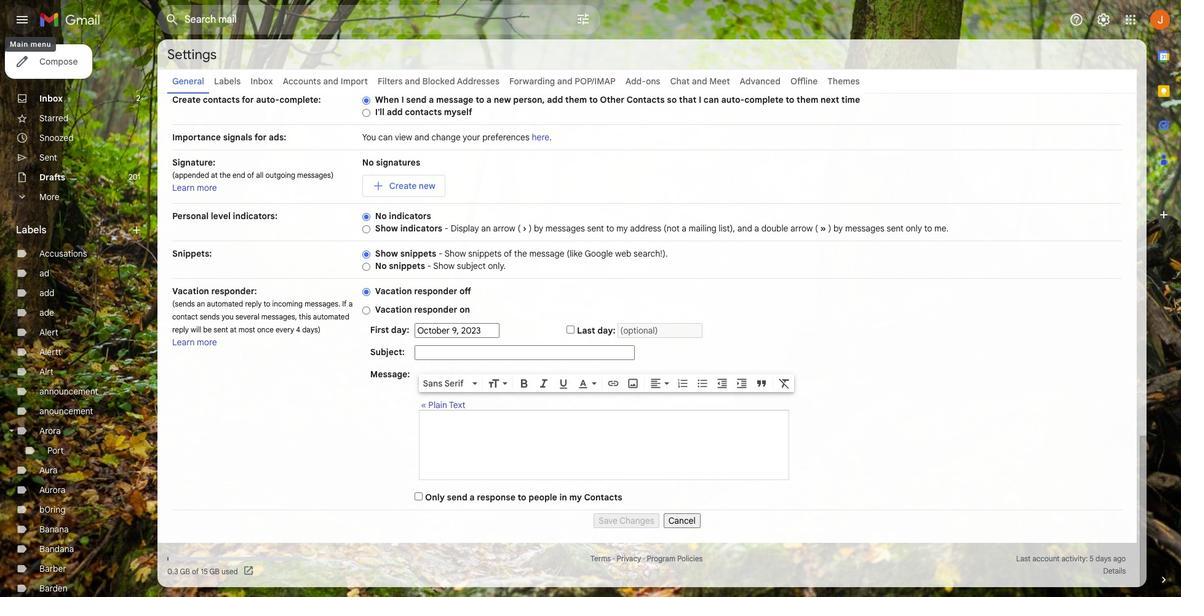 Task type: describe. For each thing, give the bounding box(es) containing it.
remove formatting ‪(⌘\)‬ image
[[779, 377, 791, 390]]

several
[[236, 312, 260, 321]]

filters and blocked addresses link
[[378, 76, 500, 87]]

web
[[616, 248, 632, 259]]

end
[[233, 171, 245, 180]]

once
[[257, 325, 274, 334]]

create for create contacts for auto-complete:
[[172, 94, 201, 105]]

in
[[560, 492, 568, 503]]

when i send a message to a new person, add them to other contacts so that i can auto-complete to them next time
[[375, 94, 861, 105]]

and for forwarding
[[558, 76, 573, 87]]

labels link
[[214, 76, 241, 87]]

you
[[222, 312, 234, 321]]

only send a response to people in my contacts
[[425, 492, 623, 503]]

indent more ‪(⌘])‬ image
[[736, 377, 749, 390]]

forwarding
[[510, 76, 555, 87]]

no indicators
[[375, 211, 431, 222]]

1 ) from the left
[[529, 223, 532, 234]]

add inside labels navigation
[[39, 287, 54, 299]]

days)
[[302, 325, 321, 334]]

cancel
[[669, 515, 696, 526]]

bandana
[[39, 544, 74, 555]]

advanced link
[[740, 76, 781, 87]]

last for last account activity: 5 days ago details
[[1017, 554, 1031, 563]]

of for end
[[247, 171, 254, 180]]

0 vertical spatial an
[[482, 223, 491, 234]]

more
[[39, 191, 59, 203]]

barber
[[39, 563, 66, 574]]

a left double
[[755, 223, 760, 234]]

program policies link
[[647, 554, 703, 563]]

person,
[[514, 94, 545, 105]]

complete
[[745, 94, 784, 105]]

- for show subject only.
[[428, 260, 432, 271]]

labels navigation
[[0, 39, 158, 597]]

save
[[599, 515, 618, 526]]

responder for off
[[414, 286, 458, 297]]

0 horizontal spatial can
[[379, 132, 393, 143]]

b0ring link
[[39, 504, 66, 515]]

Last day: checkbox
[[567, 326, 575, 334]]

sent inside vacation responder: (sends an automated reply to incoming messages. if a contact sends you several messages, this automated reply will be sent at most once every 4 days) learn more
[[214, 325, 228, 334]]

1 horizontal spatial send
[[447, 492, 468, 503]]

2 ( from the left
[[816, 223, 819, 234]]

1 horizontal spatial message
[[530, 248, 565, 259]]

.
[[550, 132, 552, 143]]

responder:
[[211, 286, 257, 297]]

2
[[136, 94, 140, 103]]

terms · privacy · program policies
[[591, 554, 703, 563]]

importance signals for ads:
[[172, 132, 287, 143]]

learn inside vacation responder: (sends an automated reply to incoming messages. if a contact sends you several messages, this automated reply will be sent at most once every 4 days) learn more
[[172, 337, 195, 348]]

main menu image
[[15, 12, 30, 27]]

0 vertical spatial my
[[617, 223, 628, 234]]

bold ‪(⌘b)‬ image
[[519, 377, 531, 390]]

to down pop/imap at the top
[[590, 94, 598, 105]]

change
[[432, 132, 461, 143]]

1 i from the left
[[402, 94, 404, 105]]

show indicators - display an arrow ( › ) by messages sent to my address (not a mailing list), and a double arrow ( » ) by messages sent only to me.
[[375, 223, 949, 234]]

search!).
[[634, 248, 668, 259]]

outgoing
[[266, 171, 295, 180]]

announcement link
[[39, 386, 98, 397]]

1 horizontal spatial inbox
[[251, 76, 273, 87]]

Search mail text field
[[185, 14, 542, 26]]

ads:
[[269, 132, 287, 143]]

no for no signatures
[[362, 157, 374, 168]]

messages)
[[297, 171, 334, 180]]

ad
[[39, 268, 49, 279]]

to down offline on the top of the page
[[786, 94, 795, 105]]

2 vertical spatial no
[[375, 260, 387, 271]]

so
[[667, 94, 677, 105]]

chat and meet link
[[671, 76, 730, 87]]

1 vertical spatial reply
[[172, 325, 189, 334]]

no snippets - show subject only.
[[375, 260, 506, 271]]

1 horizontal spatial new
[[494, 94, 511, 105]]

When I send a message to a new person, add them to Other Contacts so that I can auto-complete to them next time radio
[[362, 96, 370, 105]]

that
[[679, 94, 697, 105]]

- for display an arrow (
[[445, 223, 449, 234]]

of for snippets
[[504, 248, 512, 259]]

add-ons link
[[626, 76, 661, 87]]

Subject text field
[[415, 345, 636, 360]]

days
[[1096, 554, 1112, 563]]

address
[[631, 223, 662, 234]]

1 them from the left
[[566, 94, 587, 105]]

last day:
[[577, 325, 616, 336]]

2 them from the left
[[797, 94, 819, 105]]

compose
[[39, 56, 78, 67]]

chat and meet
[[671, 76, 730, 87]]

vacation responder: (sends an automated reply to incoming messages. if a contact sends you several messages, this automated reply will be sent at most once every 4 days) learn more
[[172, 286, 353, 348]]

learn more link for (appended
[[172, 182, 217, 193]]

time
[[842, 94, 861, 105]]

indent less ‪(⌘[)‬ image
[[717, 377, 729, 390]]

1 messages from the left
[[546, 223, 585, 234]]

snippets up only.
[[469, 248, 502, 259]]

meet
[[710, 76, 730, 87]]

settings image
[[1097, 12, 1112, 27]]

to up google
[[607, 223, 615, 234]]

b0ring
[[39, 504, 66, 515]]

last for last day:
[[577, 325, 596, 336]]

alrt link
[[39, 366, 53, 377]]

program
[[647, 554, 676, 563]]

2 horizontal spatial sent
[[887, 223, 904, 234]]

more inside vacation responder: (sends an automated reply to incoming messages. if a contact sends you several messages, this automated reply will be sent at most once every 4 days) learn more
[[197, 337, 217, 348]]

blocked
[[423, 76, 455, 87]]

accusations link
[[39, 248, 87, 259]]

1 vertical spatial contacts
[[405, 106, 442, 118]]

labels for labels heading
[[16, 224, 47, 236]]

and for accounts
[[323, 76, 339, 87]]

2 i from the left
[[699, 94, 702, 105]]

learn inside signature: (appended at the end of all outgoing messages) learn more
[[172, 182, 195, 193]]

pop/imap
[[575, 76, 616, 87]]

0 vertical spatial automated
[[207, 299, 243, 308]]

all
[[256, 171, 264, 180]]

2 auto- from the left
[[722, 94, 745, 105]]

of inside footer
[[192, 567, 199, 576]]

starred link
[[39, 113, 68, 124]]

signals
[[223, 132, 253, 143]]

to inside vacation responder: (sends an automated reply to incoming messages. if a contact sends you several messages, this automated reply will be sent at most once every 4 days) learn more
[[264, 299, 271, 308]]

barden
[[39, 583, 67, 594]]

offline link
[[791, 76, 818, 87]]

vacation for vacation responder: (sends an automated reply to incoming messages. if a contact sends you several messages, this automated reply will be sent at most once every 4 days) learn more
[[172, 286, 209, 297]]

« plain text
[[421, 400, 466, 411]]

Show indicators radio
[[362, 225, 370, 234]]

1 vertical spatial the
[[514, 248, 527, 259]]

aurora link
[[39, 484, 66, 496]]

›
[[523, 223, 527, 234]]

myself
[[444, 106, 472, 118]]

accounts and import link
[[283, 76, 368, 87]]

incoming
[[272, 299, 303, 308]]

port link
[[47, 445, 64, 456]]

vacation responder on
[[375, 304, 470, 315]]

gmail image
[[39, 7, 106, 32]]

personal
[[172, 211, 209, 222]]

create contacts for auto-complete:
[[172, 94, 321, 105]]

a down addresses
[[487, 94, 492, 105]]

announcement
[[39, 386, 98, 397]]

chat
[[671, 76, 690, 87]]

1 horizontal spatial automated
[[313, 312, 350, 321]]

people
[[529, 492, 558, 503]]

First day: text field
[[415, 323, 500, 338]]

0 vertical spatial can
[[704, 94, 719, 105]]

a up i'll add contacts myself
[[429, 94, 434, 105]]

Only send a response to people in my Contacts checkbox
[[415, 492, 423, 500]]

1 vertical spatial add
[[387, 106, 403, 118]]

general
[[172, 76, 204, 87]]

learn more link for responder:
[[172, 337, 217, 348]]

create new button
[[362, 175, 446, 197]]

0 horizontal spatial contacts
[[584, 492, 623, 503]]

quote ‪(⌘⇧9)‬ image
[[756, 377, 768, 390]]

1 horizontal spatial inbox link
[[251, 76, 273, 87]]

2 · from the left
[[643, 554, 645, 563]]

and for chat
[[692, 76, 708, 87]]

numbered list ‪(⌘⇧7)‬ image
[[677, 377, 690, 390]]

0.3
[[167, 567, 178, 576]]

bandana link
[[39, 544, 74, 555]]

2 gb from the left
[[210, 567, 220, 576]]

labels for the labels link
[[214, 76, 241, 87]]

be
[[203, 325, 212, 334]]

day: for last day:
[[598, 325, 616, 336]]

details
[[1104, 566, 1127, 576]]

0 horizontal spatial my
[[570, 492, 582, 503]]

your
[[463, 132, 481, 143]]

google
[[585, 248, 613, 259]]

follow link to manage storage image
[[243, 565, 255, 577]]

No indicators radio
[[362, 212, 370, 221]]

2 arrow from the left
[[791, 223, 813, 234]]

support image
[[1070, 12, 1085, 27]]



Task type: vqa. For each thing, say whether or not it's contained in the screenshot.
Bold ‪(⌘B)‬ icon related to Insert files using Drive image
no



Task type: locate. For each thing, give the bounding box(es) containing it.
add down 'forwarding and pop/imap' link
[[547, 94, 563, 105]]

accounts
[[283, 76, 321, 87]]

personal level indicators:
[[172, 211, 278, 222]]

1 vertical spatial indicators
[[401, 223, 443, 234]]

(appended
[[172, 171, 209, 180]]

and right 'view'
[[415, 132, 430, 143]]

new
[[494, 94, 511, 105], [419, 180, 436, 191]]

1 vertical spatial my
[[570, 492, 582, 503]]

indicators:
[[233, 211, 278, 222]]

themes link
[[828, 76, 860, 87]]

indicators for show
[[401, 223, 443, 234]]

1 vertical spatial contacts
[[584, 492, 623, 503]]

display
[[451, 223, 479, 234]]

i right when
[[402, 94, 404, 105]]

every
[[276, 325, 294, 334]]

level
[[211, 211, 231, 222]]

responder up "vacation responder on"
[[414, 286, 458, 297]]

indicators for no
[[389, 211, 431, 222]]

day: for first day:
[[391, 324, 410, 335]]

0 horizontal spatial )
[[529, 223, 532, 234]]

1 vertical spatial message
[[530, 248, 565, 259]]

i'll add contacts myself
[[375, 106, 472, 118]]

) right ›
[[529, 223, 532, 234]]

1 vertical spatial of
[[504, 248, 512, 259]]

for for contacts
[[242, 94, 254, 105]]

port
[[47, 445, 64, 456]]

sent
[[39, 152, 57, 163]]

( left ›
[[518, 223, 521, 234]]

a left response
[[470, 492, 475, 503]]

1 gb from the left
[[180, 567, 190, 576]]

0.3 gb of 15 gb used
[[167, 567, 238, 576]]

1 horizontal spatial )
[[829, 223, 832, 234]]

0 vertical spatial reply
[[245, 299, 262, 308]]

vacation right vacation responder off option
[[375, 286, 412, 297]]

by right ›
[[534, 223, 544, 234]]

create down general link
[[172, 94, 201, 105]]

compose button
[[5, 44, 93, 79]]

can right you
[[379, 132, 393, 143]]

aura
[[39, 465, 58, 476]]

0 vertical spatial new
[[494, 94, 511, 105]]

0 horizontal spatial add
[[39, 287, 54, 299]]

last right last day: checkbox
[[577, 325, 596, 336]]

1 horizontal spatial at
[[230, 325, 237, 334]]

sent right be
[[214, 325, 228, 334]]

advanced search options image
[[571, 7, 596, 31]]

footer containing terms
[[158, 553, 1138, 577]]

1 vertical spatial more
[[197, 337, 217, 348]]

the inside signature: (appended at the end of all outgoing messages) learn more
[[220, 171, 231, 180]]

- for show snippets of the message (like google web search!).
[[439, 248, 443, 259]]

importance
[[172, 132, 221, 143]]

snoozed
[[39, 132, 74, 143]]

new down signatures
[[419, 180, 436, 191]]

0 horizontal spatial the
[[220, 171, 231, 180]]

will
[[191, 325, 201, 334]]

first day:
[[370, 324, 410, 335]]

labels inside navigation
[[16, 224, 47, 236]]

add-ons
[[626, 76, 661, 87]]

only
[[906, 223, 923, 234]]

0 horizontal spatial send
[[406, 94, 427, 105]]

None search field
[[158, 5, 601, 34]]

vacation inside vacation responder: (sends an automated reply to incoming messages. if a contact sends you several messages, this automated reply will be sent at most once every 4 days) learn more
[[172, 286, 209, 297]]

0 horizontal spatial labels
[[16, 224, 47, 236]]

alrt
[[39, 366, 53, 377]]

them down offline 'link'
[[797, 94, 819, 105]]

general link
[[172, 76, 204, 87]]

learn down (appended
[[172, 182, 195, 193]]

labels heading
[[16, 224, 131, 236]]

0 horizontal spatial automated
[[207, 299, 243, 308]]

for for signals
[[255, 132, 267, 143]]

0 vertical spatial of
[[247, 171, 254, 180]]

1 vertical spatial automated
[[313, 312, 350, 321]]

learn
[[172, 182, 195, 193], [172, 337, 195, 348]]

0 horizontal spatial inbox link
[[39, 93, 63, 104]]

send right the only
[[447, 492, 468, 503]]

here
[[532, 132, 550, 143]]

filters and blocked addresses
[[378, 76, 500, 87]]

account
[[1033, 554, 1060, 563]]

1 learn from the top
[[172, 182, 195, 193]]

sends
[[200, 312, 220, 321]]

advanced
[[740, 76, 781, 87]]

1 horizontal spatial -
[[439, 248, 443, 259]]

footer
[[158, 553, 1138, 577]]

2 vertical spatial -
[[428, 260, 432, 271]]

1 vertical spatial learn
[[172, 337, 195, 348]]

Vacation responder on radio
[[362, 306, 370, 315]]

an right display
[[482, 223, 491, 234]]

1 horizontal spatial reply
[[245, 299, 262, 308]]

0 vertical spatial the
[[220, 171, 231, 180]]

2 horizontal spatial -
[[445, 223, 449, 234]]

1 ( from the left
[[518, 223, 521, 234]]

navigation
[[172, 510, 1123, 528]]

vacation for vacation responder on
[[375, 304, 412, 315]]

message left (like
[[530, 248, 565, 259]]

contacts up save
[[584, 492, 623, 503]]

message up 'myself'
[[436, 94, 474, 105]]

1 horizontal spatial sent
[[588, 223, 604, 234]]

more down be
[[197, 337, 217, 348]]

messages right »
[[846, 223, 885, 234]]

alert
[[39, 327, 58, 338]]

1 vertical spatial at
[[230, 325, 237, 334]]

a right if
[[349, 299, 353, 308]]

an inside vacation responder: (sends an automated reply to incoming messages. if a contact sends you several messages, this automated reply will be sent at most once every 4 days) learn more
[[197, 299, 205, 308]]

changes
[[620, 515, 655, 526]]

insert image image
[[628, 377, 640, 390]]

a right the (not
[[682, 223, 687, 234]]

barber link
[[39, 563, 66, 574]]

formatting options toolbar
[[419, 374, 795, 392]]

signature:
[[172, 157, 216, 168]]

labels
[[214, 76, 241, 87], [16, 224, 47, 236]]

2 ) from the left
[[829, 223, 832, 234]]

policies
[[678, 554, 703, 563]]

at inside signature: (appended at the end of all outgoing messages) learn more
[[211, 171, 218, 180]]

of left all
[[247, 171, 254, 180]]

italic ‪(⌘i)‬ image
[[538, 377, 551, 390]]

0 vertical spatial learn more link
[[172, 182, 217, 193]]

2 learn more link from the top
[[172, 337, 217, 348]]

day: right last day: checkbox
[[598, 325, 616, 336]]

and right list),
[[738, 223, 753, 234]]

indicators down no indicators
[[401, 223, 443, 234]]

0 horizontal spatial messages
[[546, 223, 585, 234]]

1 horizontal spatial create
[[390, 180, 417, 191]]

arrow left »
[[791, 223, 813, 234]]

1 arrow from the left
[[493, 223, 516, 234]]

1 vertical spatial can
[[379, 132, 393, 143]]

gb
[[180, 567, 190, 576], [210, 567, 220, 576]]

vacation for vacation responder off
[[375, 286, 412, 297]]

add up ade
[[39, 287, 54, 299]]

inbox up starred link
[[39, 93, 63, 104]]

tab list
[[1147, 39, 1182, 553]]

inbox link up create contacts for auto-complete: on the top left of page
[[251, 76, 273, 87]]

2 messages from the left
[[846, 223, 885, 234]]

underline ‪(⌘u)‬ image
[[558, 378, 570, 390]]

0 horizontal spatial for
[[242, 94, 254, 105]]

· right privacy
[[643, 554, 645, 563]]

new inside button
[[419, 180, 436, 191]]

to down addresses
[[476, 94, 485, 105]]

snippets up the vacation responder off
[[389, 260, 425, 271]]

- left display
[[445, 223, 449, 234]]

1 vertical spatial for
[[255, 132, 267, 143]]

1 horizontal spatial labels
[[214, 76, 241, 87]]

link ‪(⌘k)‬ image
[[608, 377, 620, 390]]

1 horizontal spatial add
[[387, 106, 403, 118]]

responder for on
[[414, 304, 458, 315]]

privacy link
[[617, 554, 642, 563]]

learn more link down the will
[[172, 337, 217, 348]]

1 horizontal spatial arrow
[[791, 223, 813, 234]]

1 · from the left
[[613, 554, 615, 563]]

1 vertical spatial labels
[[16, 224, 47, 236]]

No snippets radio
[[362, 262, 370, 271]]

send
[[406, 94, 427, 105], [447, 492, 468, 503]]

offline
[[791, 76, 818, 87]]

0 horizontal spatial arrow
[[493, 223, 516, 234]]

1 horizontal spatial can
[[704, 94, 719, 105]]

my left 'address'
[[617, 223, 628, 234]]

and for filters
[[405, 76, 420, 87]]

snippets up no snippets - show subject only.
[[401, 248, 437, 259]]

- up no snippets - show subject only.
[[439, 248, 443, 259]]

1 vertical spatial an
[[197, 299, 205, 308]]

0 horizontal spatial gb
[[180, 567, 190, 576]]

settings
[[167, 46, 217, 62]]

1 vertical spatial last
[[1017, 554, 1031, 563]]

2 vertical spatial add
[[39, 287, 54, 299]]

1 auto- from the left
[[256, 94, 280, 105]]

reply down the contact
[[172, 325, 189, 334]]

0 vertical spatial inbox link
[[251, 76, 273, 87]]

snippets
[[401, 248, 437, 259], [469, 248, 502, 259], [389, 260, 425, 271]]

of up only.
[[504, 248, 512, 259]]

navigation containing save changes
[[172, 510, 1123, 528]]

of inside signature: (appended at the end of all outgoing messages) learn more
[[247, 171, 254, 180]]

filters
[[378, 76, 403, 87]]

more inside signature: (appended at the end of all outgoing messages) learn more
[[197, 182, 217, 193]]

vacation up (sends
[[172, 286, 209, 297]]

2 horizontal spatial of
[[504, 248, 512, 259]]

Vacation responder text field
[[420, 417, 789, 473]]

snoozed link
[[39, 132, 74, 143]]

1 horizontal spatial last
[[1017, 554, 1031, 563]]

privacy
[[617, 554, 642, 563]]

0 horizontal spatial i
[[402, 94, 404, 105]]

inbox inside labels navigation
[[39, 93, 63, 104]]

0 horizontal spatial by
[[534, 223, 544, 234]]

most
[[239, 325, 255, 334]]

( left »
[[816, 223, 819, 234]]

for left ads:
[[255, 132, 267, 143]]

contacts
[[627, 94, 665, 105], [584, 492, 623, 503]]

1 learn more link from the top
[[172, 182, 217, 193]]

1 horizontal spatial day:
[[598, 325, 616, 336]]

to left people
[[518, 492, 527, 503]]

I'll add contacts myself radio
[[362, 108, 370, 117]]

5
[[1090, 554, 1095, 563]]

ade
[[39, 307, 54, 318]]

list),
[[719, 223, 736, 234]]

0 horizontal spatial sent
[[214, 325, 228, 334]]

gb right 0.3
[[180, 567, 190, 576]]

bulleted list ‪(⌘⇧8)‬ image
[[697, 377, 709, 390]]

to left the me.
[[925, 223, 933, 234]]

auto- up ads:
[[256, 94, 280, 105]]

0 horizontal spatial reply
[[172, 325, 189, 334]]

and left the import at the top left of the page
[[323, 76, 339, 87]]

0 horizontal spatial of
[[192, 567, 199, 576]]

snippets:
[[172, 248, 212, 259]]

search mail image
[[161, 9, 183, 31]]

learn down the will
[[172, 337, 195, 348]]

show right show snippets radio
[[375, 248, 398, 259]]

0 vertical spatial send
[[406, 94, 427, 105]]

anouncement link
[[39, 406, 93, 417]]

barden link
[[39, 583, 67, 594]]

1 vertical spatial inbox link
[[39, 93, 63, 104]]

auto- down the meet
[[722, 94, 745, 105]]

1 vertical spatial no
[[375, 211, 387, 222]]

my right in
[[570, 492, 582, 503]]

0 vertical spatial contacts
[[203, 94, 240, 105]]

1 horizontal spatial contacts
[[405, 106, 442, 118]]

0 vertical spatial add
[[547, 94, 563, 105]]

reply up several
[[245, 299, 262, 308]]

send up i'll add contacts myself
[[406, 94, 427, 105]]

1 vertical spatial -
[[439, 248, 443, 259]]

0 vertical spatial indicators
[[389, 211, 431, 222]]

0 horizontal spatial contacts
[[203, 94, 240, 105]]

no for no indicators
[[375, 211, 387, 222]]

2 learn from the top
[[172, 337, 195, 348]]

automated down messages.
[[313, 312, 350, 321]]

2 vertical spatial of
[[192, 567, 199, 576]]

me.
[[935, 223, 949, 234]]

) right »
[[829, 223, 832, 234]]

create for create new
[[390, 180, 417, 191]]

no down you
[[362, 157, 374, 168]]

labels up create contacts for auto-complete: on the top left of page
[[214, 76, 241, 87]]

1 vertical spatial responder
[[414, 304, 458, 315]]

messages
[[546, 223, 585, 234], [846, 223, 885, 234]]

no right the no snippets option
[[375, 260, 387, 271]]

indicators down create new
[[389, 211, 431, 222]]

1 horizontal spatial auto-
[[722, 94, 745, 105]]

at left most
[[230, 325, 237, 334]]

main menu
[[10, 40, 51, 49]]

snippets for show snippets of the message (like google web search!).
[[401, 248, 437, 259]]

indicators
[[389, 211, 431, 222], [401, 223, 443, 234]]

1 horizontal spatial for
[[255, 132, 267, 143]]

anouncement
[[39, 406, 93, 417]]

inbox link up starred link
[[39, 93, 63, 104]]

day: right first
[[391, 324, 410, 335]]

(sends
[[172, 299, 195, 308]]

1 horizontal spatial by
[[834, 223, 844, 234]]

last
[[577, 325, 596, 336], [1017, 554, 1031, 563]]

create inside button
[[390, 180, 417, 191]]

labels down the more
[[16, 224, 47, 236]]

Show snippets radio
[[362, 250, 370, 259]]

Vacation responder off radio
[[362, 287, 370, 297]]

more button
[[0, 187, 148, 207]]

1 responder from the top
[[414, 286, 458, 297]]

and right the chat
[[692, 76, 708, 87]]

and left pop/imap at the top
[[558, 76, 573, 87]]

messages up (like
[[546, 223, 585, 234]]

1 vertical spatial learn more link
[[172, 337, 217, 348]]

an up sends
[[197, 299, 205, 308]]

0 vertical spatial create
[[172, 94, 201, 105]]

message:
[[370, 369, 410, 380]]

sent
[[588, 223, 604, 234], [887, 223, 904, 234], [214, 325, 228, 334]]

0 horizontal spatial -
[[428, 260, 432, 271]]

at inside vacation responder: (sends an automated reply to incoming messages. if a contact sends you several messages, this automated reply will be sent at most once every 4 days) learn more
[[230, 325, 237, 334]]

1 by from the left
[[534, 223, 544, 234]]

0 vertical spatial contacts
[[627, 94, 665, 105]]

contacts down the labels link
[[203, 94, 240, 105]]

contacts down add-ons
[[627, 94, 665, 105]]

show left subject
[[434, 260, 455, 271]]

create
[[172, 94, 201, 105], [390, 180, 417, 191]]

messages,
[[261, 312, 297, 321]]

responder down the vacation responder off
[[414, 304, 458, 315]]

of left 15
[[192, 567, 199, 576]]

1 horizontal spatial contacts
[[627, 94, 665, 105]]

a inside vacation responder: (sends an automated reply to incoming messages. if a contact sends you several messages, this automated reply will be sent at most once every 4 days) learn more
[[349, 299, 353, 308]]

1 more from the top
[[197, 182, 217, 193]]

sans serif option
[[421, 377, 471, 390]]

1 horizontal spatial of
[[247, 171, 254, 180]]

1 horizontal spatial my
[[617, 223, 628, 234]]

gb right 15
[[210, 567, 220, 576]]

·
[[613, 554, 615, 563], [643, 554, 645, 563]]

other
[[600, 94, 625, 105]]

Last day: text field
[[618, 323, 703, 338]]

show up no snippets - show subject only.
[[445, 248, 466, 259]]

for up signals
[[242, 94, 254, 105]]

can down the meet
[[704, 94, 719, 105]]

sent left only
[[887, 223, 904, 234]]

1 horizontal spatial the
[[514, 248, 527, 259]]

last inside last account activity: 5 days ago details
[[1017, 554, 1031, 563]]

4
[[296, 325, 300, 334]]

sent up google
[[588, 223, 604, 234]]

0 horizontal spatial message
[[436, 94, 474, 105]]

1 horizontal spatial ·
[[643, 554, 645, 563]]

2 responder from the top
[[414, 304, 458, 315]]

0 horizontal spatial at
[[211, 171, 218, 180]]

1 vertical spatial create
[[390, 180, 417, 191]]

(like
[[567, 248, 583, 259]]

0 vertical spatial last
[[577, 325, 596, 336]]

arora link
[[39, 425, 61, 436]]

messages.
[[305, 299, 341, 308]]

1 horizontal spatial gb
[[210, 567, 220, 576]]

0 vertical spatial message
[[436, 94, 474, 105]]

snippets for show subject only.
[[389, 260, 425, 271]]

inbox up create contacts for auto-complete: on the top left of page
[[251, 76, 273, 87]]

off
[[460, 286, 471, 297]]

save changes button
[[594, 513, 660, 528]]

new left "person,"
[[494, 94, 511, 105]]

0 vertical spatial no
[[362, 157, 374, 168]]

add down when
[[387, 106, 403, 118]]

last left account
[[1017, 554, 1031, 563]]

201
[[129, 172, 140, 182]]

i right that on the top of page
[[699, 94, 702, 105]]

2 more from the top
[[197, 337, 217, 348]]

aura link
[[39, 465, 58, 476]]

0 vertical spatial labels
[[214, 76, 241, 87]]

at right (appended
[[211, 171, 218, 180]]

0 vertical spatial inbox
[[251, 76, 273, 87]]

them down 'forwarding and pop/imap' link
[[566, 94, 587, 105]]

0 horizontal spatial ·
[[613, 554, 615, 563]]

learn more link down (appended
[[172, 182, 217, 193]]

you can view and change your preferences here .
[[362, 132, 552, 143]]

sent link
[[39, 152, 57, 163]]

no right 'no indicators' radio
[[375, 211, 387, 222]]

automated up you
[[207, 299, 243, 308]]

0 horizontal spatial last
[[577, 325, 596, 336]]

arrow left ›
[[493, 223, 516, 234]]

show right show indicators radio
[[375, 223, 398, 234]]

2 by from the left
[[834, 223, 844, 234]]

0 vertical spatial learn
[[172, 182, 195, 193]]



